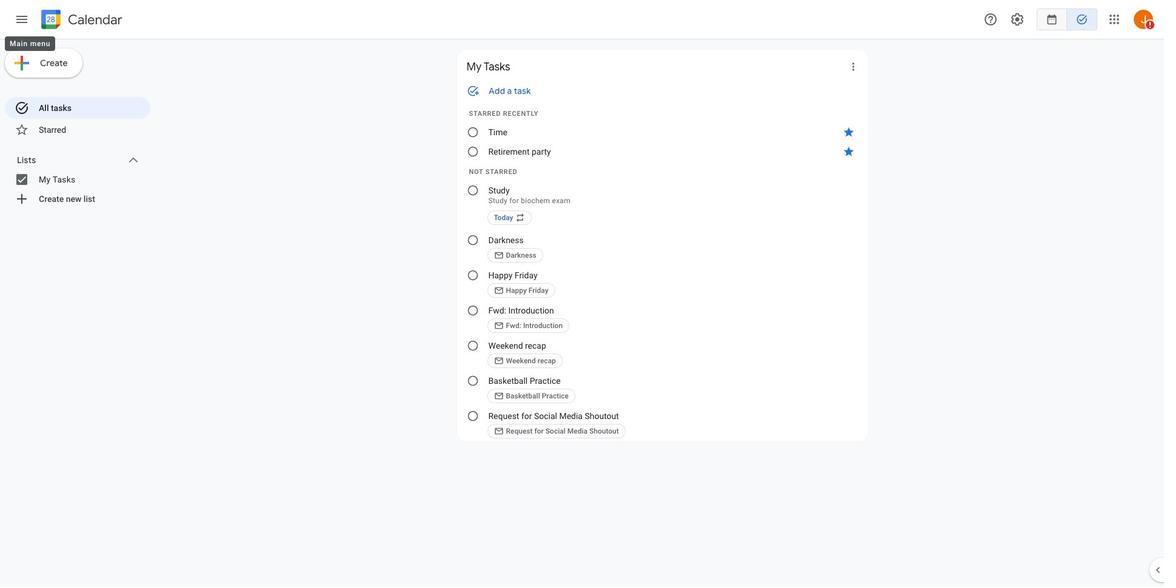 Task type: locate. For each thing, give the bounding box(es) containing it.
heading inside calendar element
[[66, 12, 122, 27]]

heading
[[66, 12, 122, 27]]

calendar element
[[39, 7, 122, 34]]



Task type: vqa. For each thing, say whether or not it's contained in the screenshot.
rightmost 26
no



Task type: describe. For each thing, give the bounding box(es) containing it.
support menu image
[[984, 12, 998, 27]]

settings menu image
[[1011, 12, 1025, 27]]

tasks sidebar image
[[15, 12, 29, 27]]



